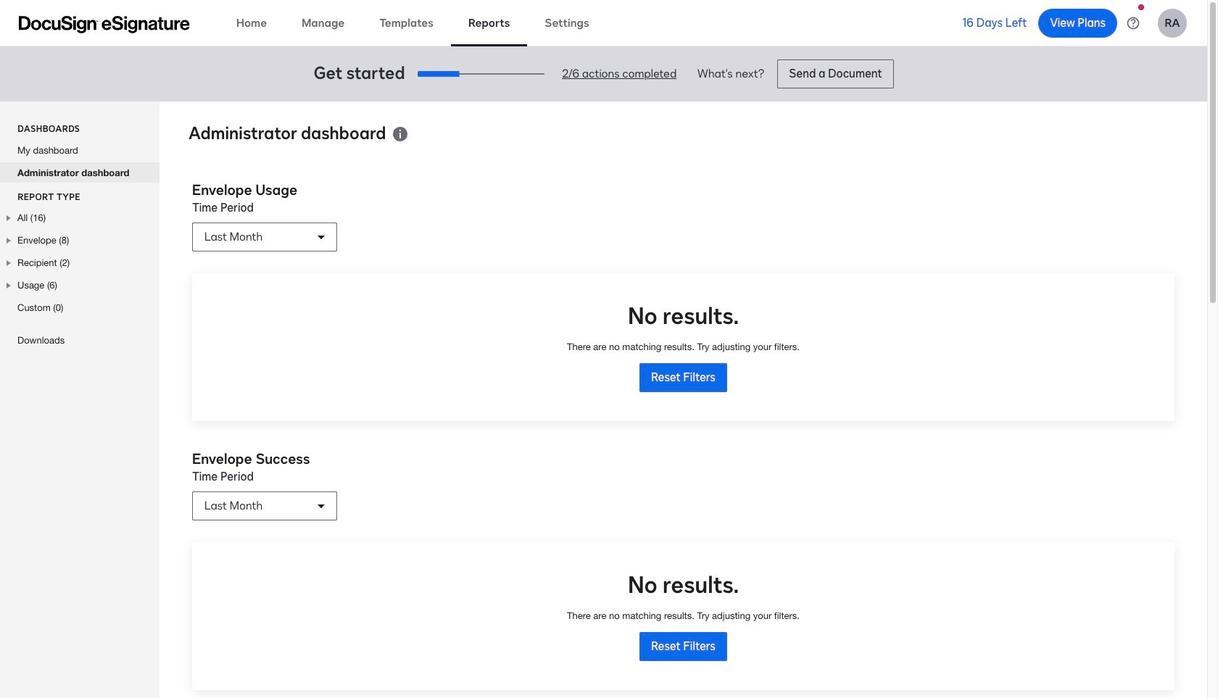 Task type: describe. For each thing, give the bounding box(es) containing it.
docusign esignature image
[[19, 16, 190, 33]]



Task type: vqa. For each thing, say whether or not it's contained in the screenshot.
folder image
no



